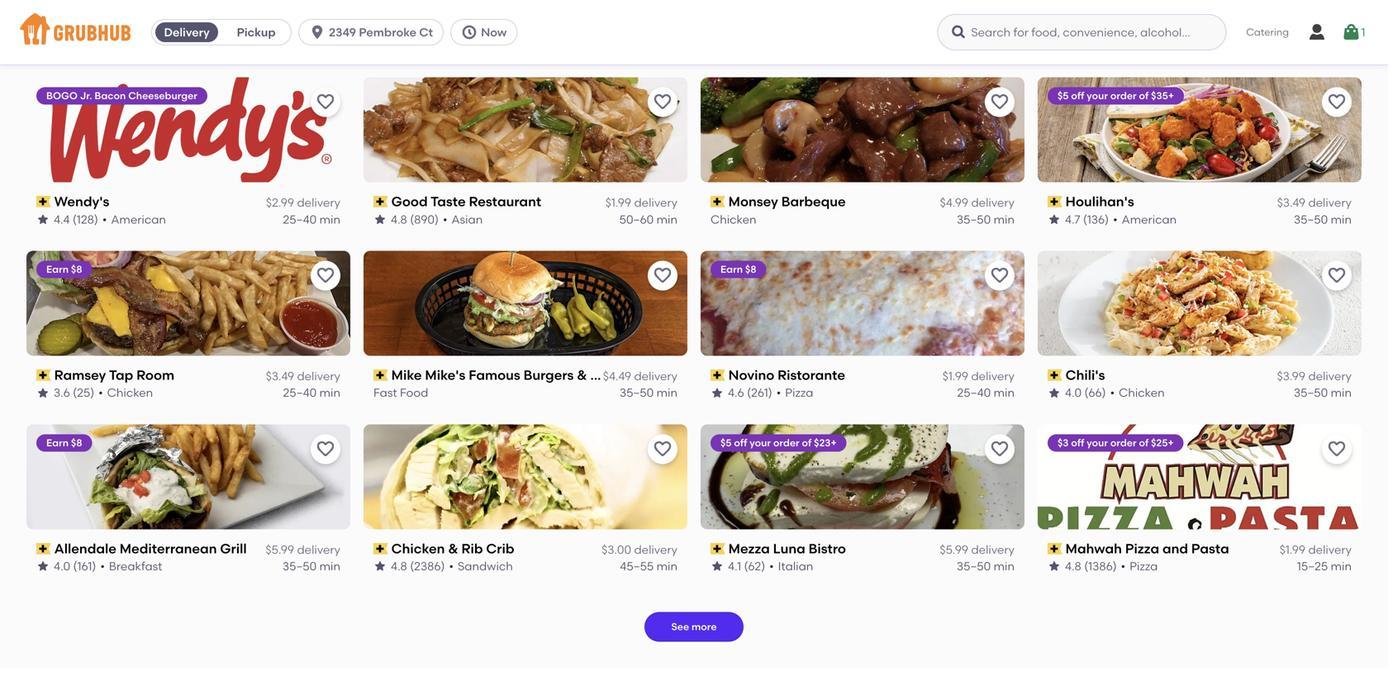 Task type: vqa. For each thing, say whether or not it's contained in the screenshot.
4.8 (890)
yes



Task type: locate. For each thing, give the bounding box(es) containing it.
0 horizontal spatial bbq
[[111, 39, 136, 53]]

svg image
[[1308, 22, 1328, 42], [1342, 22, 1362, 42], [461, 24, 478, 41]]

0 horizontal spatial american
[[111, 212, 166, 226]]

subscription pass image for mahwah pizza and pasta
[[1048, 543, 1063, 554]]

$4.49 delivery for mike mike's famous burgers & shakes
[[603, 369, 678, 383]]

subscription pass image left chicken & rib crib
[[374, 543, 388, 554]]

0 horizontal spatial &
[[231, 20, 241, 36]]

your for houlihan's
[[1087, 90, 1108, 102]]

4.4 left "(139)" on the top left
[[54, 39, 70, 53]]

1 vertical spatial &
[[577, 367, 587, 383]]

4.8 (890)
[[391, 212, 439, 226]]

svg image
[[309, 24, 326, 41], [951, 24, 967, 41]]

asian
[[452, 212, 483, 226]]

subscription pass image left brothers
[[36, 22, 51, 34]]

$8 down the monsey
[[746, 263, 757, 275]]

4.4 for wendy's
[[54, 212, 70, 226]]

subscription pass image left mahwah
[[1048, 543, 1063, 554]]

earn down the monsey
[[721, 263, 743, 275]]

off down 4.6
[[734, 437, 748, 449]]

2 horizontal spatial svg image
[[1342, 22, 1362, 42]]

1 • american from the left
[[102, 212, 166, 226]]

$8 down 4.4 (128)
[[71, 263, 82, 275]]

chicken down tap
[[107, 386, 153, 400]]

1 horizontal spatial $4.49 delivery
[[1278, 22, 1352, 36]]

35–50 for houlihan's
[[1294, 212, 1329, 226]]

0 vertical spatial $3.49 delivery
[[1278, 195, 1352, 210]]

(3)
[[1084, 39, 1099, 53]]

subscription pass image for novino ristorante
[[711, 369, 725, 381]]

1 horizontal spatial • chicken
[[1111, 386, 1165, 400]]

0 vertical spatial bbq
[[199, 20, 227, 36]]

3.7 left (3)
[[1065, 39, 1081, 53]]

fast down badlands tacos
[[1111, 39, 1135, 53]]

subscription pass image for mike mike's famous burgers & shakes
[[374, 369, 388, 381]]

$4.49 delivery
[[1278, 22, 1352, 36], [603, 369, 678, 383]]

4.4 left (128)
[[54, 212, 70, 226]]

1 horizontal spatial $1.99
[[943, 369, 969, 383]]

0 vertical spatial $1.99
[[606, 195, 632, 210]]

see more
[[672, 621, 717, 633]]

1 american from the left
[[111, 212, 166, 226]]

2 3.7 from the left
[[1065, 39, 1081, 53]]

star icon image left 4.8 (890)
[[374, 213, 387, 226]]

save this restaurant image for novino ristorante
[[990, 266, 1010, 286]]

subscription pass image left novino
[[711, 369, 725, 381]]

$8 for allendale mediterranean grill
[[71, 437, 82, 449]]

1 vertical spatial $3.49
[[266, 369, 294, 383]]

subscription pass image left ramsey in the left of the page
[[36, 369, 51, 381]]

$4.49 for mike mike's famous burgers & shakes
[[603, 369, 632, 383]]

4.8 down good
[[391, 212, 407, 226]]

0 horizontal spatial $1.99
[[606, 195, 632, 210]]

1 horizontal spatial bbq
[[199, 20, 227, 36]]

0 vertical spatial $4.49 delivery
[[1278, 22, 1352, 36]]

0 vertical spatial $3.49
[[1278, 195, 1306, 210]]

bogo jr. bacon cheeseburger
[[46, 90, 198, 102]]

35–50 min for mike mike's famous burgers & shakes
[[620, 386, 678, 400]]

star icon image left 3.6 at left
[[36, 386, 50, 399]]

• chicken down tap
[[98, 386, 153, 400]]

• chicken right the (66)
[[1111, 386, 1165, 400]]

order left $23+
[[774, 437, 800, 449]]

1 vertical spatial 4.4
[[54, 212, 70, 226]]

(128)
[[73, 212, 98, 226]]

0 horizontal spatial svg image
[[461, 24, 478, 41]]

1 vertical spatial food
[[400, 386, 428, 400]]

25–40
[[1295, 39, 1329, 53], [283, 212, 317, 226], [283, 386, 317, 400], [958, 386, 991, 400]]

roasted
[[419, 20, 473, 36]]

3.7 (16)
[[391, 39, 428, 53]]

0 horizontal spatial $3.49
[[266, 369, 294, 383]]

of left $35+
[[1139, 90, 1149, 102]]

order left $35+
[[1111, 90, 1137, 102]]

subscription pass image left wendy's
[[36, 196, 51, 207]]

2 horizontal spatial $1.99
[[1280, 542, 1306, 557]]

2 horizontal spatial $1.99 delivery
[[1280, 542, 1352, 557]]

• chicken for ramsey tap room
[[98, 386, 153, 400]]

subscription pass image inside the roasted wing link
[[374, 22, 388, 34]]

0 vertical spatial $3.99 delivery
[[266, 22, 341, 36]]

1 3.7 from the left
[[391, 39, 406, 53]]

subscription pass image left the
[[374, 22, 388, 34]]

3.7 (3)
[[1065, 39, 1099, 53]]

4.0
[[1065, 386, 1082, 400], [54, 559, 70, 573]]

1 $5.99 from the left
[[266, 542, 294, 557]]

subscription pass image left mezza
[[711, 543, 725, 554]]

0 horizontal spatial 4.0
[[54, 559, 70, 573]]

(161)
[[73, 559, 96, 573]]

0 horizontal spatial • chicken
[[98, 386, 153, 400]]

save this restaurant image for mahwah pizza and pasta
[[1328, 439, 1347, 459]]

and
[[1163, 541, 1189, 557]]

25–40 for badlands tacos
[[1295, 39, 1329, 53]]

0 horizontal spatial $4.49
[[603, 369, 632, 383]]

subscription pass image for houlihan's
[[1048, 196, 1063, 207]]

0 horizontal spatial $3.99 delivery
[[266, 22, 341, 36]]

delivery for smokehouse
[[297, 22, 341, 36]]

1 vertical spatial $3.49 delivery
[[266, 369, 341, 383]]

save this restaurant image
[[316, 92, 336, 112], [1328, 92, 1347, 112], [653, 266, 673, 286], [990, 266, 1010, 286], [653, 439, 673, 459], [1328, 439, 1347, 459]]

35–50 min
[[957, 212, 1015, 226], [1294, 212, 1352, 226], [620, 386, 678, 400], [1294, 386, 1352, 400], [283, 559, 341, 573], [957, 559, 1015, 573]]

bbq
[[199, 20, 227, 36], [111, 39, 136, 53]]

american down houlihan's on the right of the page
[[1122, 212, 1177, 226]]

2 • chicken from the left
[[1111, 386, 1165, 400]]

$3.99 delivery for brothers smokehouse bbq & soul
[[266, 22, 341, 36]]

1 vertical spatial • pizza
[[1121, 559, 1158, 573]]

$5.99 delivery for mezza luna bistro
[[940, 542, 1015, 557]]

of for mahwah pizza and pasta
[[1139, 437, 1149, 449]]

2349
[[329, 25, 356, 39]]

1 svg image from the left
[[309, 24, 326, 41]]

25–40 for ramsey tap room
[[283, 386, 317, 400]]

1 horizontal spatial svg image
[[951, 24, 967, 41]]

1 horizontal spatial food
[[1138, 39, 1166, 53]]

min for mike's
[[657, 386, 678, 400]]

1 horizontal spatial $5.99 delivery
[[940, 542, 1015, 557]]

chili's logo image
[[1038, 251, 1362, 356]]

earn $8 down 4.4 (128)
[[46, 263, 82, 275]]

$8 down 3.6 (25) at the bottom of page
[[71, 437, 82, 449]]

svg image inside "1" button
[[1342, 22, 1362, 42]]

star icon image
[[36, 39, 50, 53], [374, 39, 387, 53], [1048, 39, 1061, 53], [36, 213, 50, 226], [374, 213, 387, 226], [1048, 213, 1061, 226], [36, 386, 50, 399], [711, 386, 724, 399], [1048, 386, 1061, 399], [36, 560, 50, 573], [374, 560, 387, 573], [711, 560, 724, 573], [1048, 560, 1061, 573]]

2 vertical spatial &
[[448, 541, 459, 557]]

chicken & rib crib logo image
[[364, 424, 688, 529]]

$5 for houlihan's
[[1058, 90, 1069, 102]]

• for pizza
[[1121, 559, 1126, 573]]

star icon image for luna
[[711, 560, 724, 573]]

$5.99
[[266, 542, 294, 557], [940, 542, 969, 557]]

chicken down the monsey
[[711, 212, 757, 226]]

wendy's logo image
[[26, 77, 350, 182]]

(890)
[[410, 212, 439, 226]]

2 $5.99 delivery from the left
[[940, 542, 1015, 557]]

novino ristorante logo image
[[701, 251, 1025, 356]]

your right $3 in the right bottom of the page
[[1087, 437, 1108, 449]]

order for houlihan's
[[1111, 90, 1137, 102]]

&
[[231, 20, 241, 36], [577, 367, 587, 383], [448, 541, 459, 557]]

$1.99 delivery for good taste restaurant
[[606, 195, 678, 210]]

0 horizontal spatial • pizza
[[777, 386, 814, 400]]

2349 pembroke ct button
[[298, 19, 451, 45]]

1 horizontal spatial $4.49
[[1278, 22, 1306, 36]]

subscription pass image
[[36, 22, 51, 34], [1048, 22, 1063, 34], [374, 196, 388, 207], [36, 369, 51, 381], [374, 369, 388, 381], [711, 369, 725, 381], [1048, 369, 1063, 381], [1048, 543, 1063, 554]]

soul
[[244, 20, 272, 36]]

earn $8
[[46, 263, 82, 275], [721, 263, 757, 275], [46, 437, 82, 449]]

star icon image left 3.7 (3)
[[1048, 39, 1061, 53]]

good
[[392, 194, 428, 210]]

food down the 'tacos'
[[1138, 39, 1166, 53]]

your down (261)
[[750, 437, 771, 449]]

0 horizontal spatial food
[[400, 386, 428, 400]]

1 vertical spatial $4.49 delivery
[[603, 369, 678, 383]]

• right (161)
[[100, 559, 105, 573]]

1 $5.99 delivery from the left
[[266, 542, 341, 557]]

1 horizontal spatial $5
[[1058, 90, 1069, 102]]

$4.49 right burgers
[[603, 369, 632, 383]]

1 vertical spatial $1.99 delivery
[[943, 369, 1015, 383]]

1 vertical spatial 4.0
[[54, 559, 70, 573]]

$4.99
[[940, 195, 969, 210]]

star icon image left 4.8 (1386) on the right bottom of page
[[1048, 560, 1061, 573]]

star icon image left '4.1'
[[711, 560, 724, 573]]

• american for houlihan's
[[1113, 212, 1177, 226]]

pizza left and on the bottom right of page
[[1126, 541, 1160, 557]]

$5 down 4.6
[[721, 437, 732, 449]]

0 vertical spatial pizza
[[785, 386, 814, 400]]

of left $23+
[[802, 437, 812, 449]]

bbq down the smokehouse
[[111, 39, 136, 53]]

earn down 3.6 at left
[[46, 437, 69, 449]]

delivery for luna
[[972, 542, 1015, 557]]

min for tap
[[320, 386, 341, 400]]

• right the (25)
[[98, 386, 103, 400]]

1 vertical spatial fast
[[374, 386, 397, 400]]

0 horizontal spatial 3.7
[[391, 39, 406, 53]]

$4.49 delivery for badlands tacos
[[1278, 22, 1352, 36]]

• right (62)
[[770, 559, 774, 573]]

order
[[1111, 90, 1137, 102], [774, 437, 800, 449], [1111, 437, 1137, 449]]

0 horizontal spatial $5.99
[[266, 542, 294, 557]]

bbq left 'pickup'
[[199, 20, 227, 36]]

good taste restaurant logo image
[[364, 77, 688, 182]]

0 horizontal spatial $3.49 delivery
[[266, 369, 341, 383]]

25–40 min for ramsey tap room
[[283, 386, 341, 400]]

delivery for taste
[[634, 195, 678, 210]]

subscription pass image for the roasted wing
[[374, 22, 388, 34]]

pizza down mahwah pizza and pasta
[[1130, 559, 1158, 573]]

star icon image left 4.4 (139)
[[36, 39, 50, 53]]

subscription pass image left good
[[374, 196, 388, 207]]

salads
[[441, 39, 479, 53]]

0 horizontal spatial $5
[[721, 437, 732, 449]]

$3.99 for chili's
[[1278, 369, 1306, 383]]

earn $8 down the monsey
[[721, 263, 757, 275]]

• right (1386)
[[1121, 559, 1126, 573]]

2 4.4 from the top
[[54, 212, 70, 226]]

$3.99
[[266, 22, 294, 36], [1278, 369, 1306, 383]]

4.8
[[391, 212, 407, 226], [391, 559, 407, 573], [1065, 559, 1082, 573]]

• american down houlihan's on the right of the page
[[1113, 212, 1177, 226]]

0 vertical spatial $3.99
[[266, 22, 294, 36]]

1 horizontal spatial $1.99 delivery
[[943, 369, 1015, 383]]

4.8 down mahwah
[[1065, 559, 1082, 573]]

star icon image for smokehouse
[[36, 39, 50, 53]]

earn
[[46, 263, 69, 275], [721, 263, 743, 275], [46, 437, 69, 449]]

1 vertical spatial bbq
[[111, 39, 136, 53]]

food down mike
[[400, 386, 428, 400]]

order left $25+ at bottom
[[1111, 437, 1137, 449]]

pizza for ristorante
[[785, 386, 814, 400]]

off right $3 in the right bottom of the page
[[1072, 437, 1085, 449]]

• down chicken & rib crib
[[449, 559, 454, 573]]

subscription pass image
[[374, 22, 388, 34], [36, 196, 51, 207], [711, 196, 725, 207], [1048, 196, 1063, 207], [36, 543, 51, 554], [374, 543, 388, 554], [711, 543, 725, 554]]

• right (261)
[[777, 386, 781, 400]]

15–25
[[1298, 559, 1329, 573]]

0 horizontal spatial $5.99 delivery
[[266, 542, 341, 557]]

delivery for tacos
[[1309, 22, 1352, 36]]

25–40 min for wendy's
[[283, 212, 341, 226]]

1 horizontal spatial fast
[[1111, 39, 1135, 53]]

mezza
[[729, 541, 770, 557]]

& left shakes on the left bottom of the page
[[577, 367, 587, 383]]

$5 down 3.7 (3)
[[1058, 90, 1069, 102]]

0 vertical spatial • pizza
[[777, 386, 814, 400]]

$1.99 delivery
[[606, 195, 678, 210], [943, 369, 1015, 383], [1280, 542, 1352, 557]]

$3 off your order of $25+
[[1058, 437, 1174, 449]]

save this restaurant image
[[653, 92, 673, 112], [990, 92, 1010, 112], [316, 266, 336, 286], [1328, 266, 1347, 286], [316, 439, 336, 459], [990, 439, 1010, 459]]

1 horizontal spatial • pizza
[[1121, 559, 1158, 573]]

1 horizontal spatial $3.49 delivery
[[1278, 195, 1352, 210]]

4.8 left (2386)
[[391, 559, 407, 573]]

subscription pass image left mike
[[374, 369, 388, 381]]

0 vertical spatial 4.4
[[54, 39, 70, 53]]

earn for novino ristorante
[[721, 263, 743, 275]]

delivery button
[[152, 19, 222, 45]]

3.7 for 3.7 (3)
[[1065, 39, 1081, 53]]

•
[[102, 39, 107, 53], [432, 39, 437, 53], [1103, 39, 1107, 53], [102, 212, 107, 226], [443, 212, 448, 226], [1113, 212, 1118, 226], [98, 386, 103, 400], [777, 386, 781, 400], [1111, 386, 1115, 400], [100, 559, 105, 573], [449, 559, 454, 573], [770, 559, 774, 573], [1121, 559, 1126, 573]]

mezza luna bistro
[[729, 541, 846, 557]]

1 vertical spatial $3.99 delivery
[[1278, 369, 1352, 383]]

mike's
[[425, 367, 466, 383]]

1 vertical spatial $1.99
[[943, 369, 969, 383]]

pickup button
[[222, 19, 291, 45]]

earn for allendale mediterranean grill
[[46, 437, 69, 449]]

american for wendy's
[[111, 212, 166, 226]]

1 button
[[1342, 17, 1366, 47]]

• for taste
[[443, 212, 448, 226]]

$1.99 for novino ristorante
[[943, 369, 969, 383]]

american right (128)
[[111, 212, 166, 226]]

fast down mike
[[374, 386, 397, 400]]

your
[[1087, 90, 1108, 102], [750, 437, 771, 449], [1087, 437, 1108, 449]]

save this restaurant image for wendy's
[[316, 92, 336, 112]]

4.6 (261)
[[728, 386, 773, 400]]

pizza down ristorante
[[785, 386, 814, 400]]

25–40 for novino ristorante
[[958, 386, 991, 400]]

35–50 for allendale mediterranean grill
[[283, 559, 317, 573]]

sandwich
[[458, 559, 513, 573]]

0 horizontal spatial svg image
[[309, 24, 326, 41]]

earn $8 down 3.6 at left
[[46, 437, 82, 449]]

badlands
[[1066, 20, 1128, 36]]

breakfast
[[109, 559, 162, 573]]

star icon image left 4.8 (2386)
[[374, 560, 387, 573]]

0 vertical spatial $1.99 delivery
[[606, 195, 678, 210]]

off for mahwah pizza and pasta
[[1072, 437, 1085, 449]]

(62)
[[744, 559, 766, 573]]

0 horizontal spatial $4.49 delivery
[[603, 369, 678, 383]]

4.0 for allendale mediterranean grill
[[54, 559, 70, 573]]

2 vertical spatial $1.99
[[1280, 542, 1306, 557]]

0 vertical spatial $4.49
[[1278, 22, 1306, 36]]

0 vertical spatial 4.0
[[1065, 386, 1082, 400]]

0 vertical spatial $5
[[1058, 90, 1069, 102]]

4.8 for mahwah pizza and pasta
[[1065, 559, 1082, 573]]

$4.49
[[1278, 22, 1306, 36], [603, 369, 632, 383]]

subscription pass image left houlihan's on the right of the page
[[1048, 196, 1063, 207]]

1 horizontal spatial american
[[1122, 212, 1177, 226]]

(1386)
[[1085, 559, 1117, 573]]

• down taste on the top left of the page
[[443, 212, 448, 226]]

1 horizontal spatial $3.49
[[1278, 195, 1306, 210]]

1 • chicken from the left
[[98, 386, 153, 400]]

subscription pass image left badlands
[[1048, 22, 1063, 34]]

italian
[[778, 559, 814, 573]]

subscription pass image for good taste restaurant
[[374, 196, 388, 207]]

& left soul
[[231, 20, 241, 36]]

$1.99 for good taste restaurant
[[606, 195, 632, 210]]

1 horizontal spatial 4.0
[[1065, 386, 1082, 400]]

delivery for pizza
[[1309, 542, 1352, 557]]

• pizza down novino ristorante
[[777, 386, 814, 400]]

now
[[481, 25, 507, 39]]

1 horizontal spatial 3.7
[[1065, 39, 1081, 53]]

1 vertical spatial $4.49
[[603, 369, 632, 383]]

monsey barbeque
[[729, 194, 846, 210]]

(66)
[[1085, 386, 1106, 400]]

1 horizontal spatial $3.99 delivery
[[1278, 369, 1352, 383]]

$8
[[71, 263, 82, 275], [746, 263, 757, 275], [71, 437, 82, 449]]

min for smokehouse
[[320, 39, 341, 53]]

4.4 (128)
[[54, 212, 98, 226]]

2 • american from the left
[[1113, 212, 1177, 226]]

min for &
[[657, 559, 678, 573]]

• american right (128)
[[102, 212, 166, 226]]

chicken & rib crib
[[392, 541, 515, 557]]

svg image inside now 'button'
[[461, 24, 478, 41]]

chicken up 4.8 (2386)
[[392, 541, 445, 557]]

2 $5.99 from the left
[[940, 542, 969, 557]]

& left rib on the bottom of page
[[448, 541, 459, 557]]

min
[[320, 39, 341, 53], [994, 39, 1015, 53], [1331, 39, 1352, 53], [320, 212, 341, 226], [657, 212, 678, 226], [994, 212, 1015, 226], [1331, 212, 1352, 226], [320, 386, 341, 400], [657, 386, 678, 400], [994, 386, 1015, 400], [1331, 386, 1352, 400], [320, 559, 341, 573], [657, 559, 678, 573], [994, 559, 1015, 573], [1331, 559, 1352, 573]]

2 vertical spatial pizza
[[1130, 559, 1158, 573]]

• right "(139)" on the top left
[[102, 39, 107, 53]]

$5.99 delivery for allendale mediterranean grill
[[266, 542, 341, 557]]

subscription pass image left the monsey
[[711, 196, 725, 207]]

4.0 down chili's
[[1065, 386, 1082, 400]]

35–50 for chili's
[[1294, 386, 1329, 400]]

0 horizontal spatial $3.99
[[266, 22, 294, 36]]

earn down 4.4 (128)
[[46, 263, 69, 275]]

jr.
[[80, 90, 92, 102]]

2 american from the left
[[1122, 212, 1177, 226]]

3.7 down the
[[391, 39, 406, 53]]

star icon image left 4.6
[[711, 386, 724, 399]]

taste
[[431, 194, 466, 210]]

• right (3)
[[1103, 39, 1107, 53]]

4.0 left (161)
[[54, 559, 70, 573]]

your down (3)
[[1087, 90, 1108, 102]]

0 horizontal spatial • american
[[102, 212, 166, 226]]

subscription pass image left allendale
[[36, 543, 51, 554]]

save this restaurant image for houlihan's
[[1328, 92, 1347, 112]]

fast
[[1111, 39, 1135, 53], [374, 386, 397, 400]]

15–25 min
[[1298, 559, 1352, 573]]

$4.49 for badlands tacos
[[1278, 22, 1306, 36]]

1 vertical spatial $5
[[721, 437, 732, 449]]

cheeseburger
[[128, 90, 198, 102]]

$5.99 delivery
[[266, 542, 341, 557], [940, 542, 1015, 557]]

$4.49 left "1" button on the right top of page
[[1278, 22, 1306, 36]]

off down 3.7 (3)
[[1072, 90, 1085, 102]]

subscription pass image for badlands tacos
[[1048, 22, 1063, 34]]

your for mezza luna bistro
[[750, 437, 771, 449]]

see
[[672, 621, 690, 633]]

subscription pass image left chili's
[[1048, 369, 1063, 381]]

0 horizontal spatial $1.99 delivery
[[606, 195, 678, 210]]

4.4 for brothers smokehouse bbq & soul
[[54, 39, 70, 53]]

1 horizontal spatial svg image
[[1308, 22, 1328, 42]]

bacon
[[95, 90, 126, 102]]

min for taste
[[657, 212, 678, 226]]

delivery inside $6.99 delivery 45–60 min
[[972, 22, 1015, 36]]

0 horizontal spatial fast
[[374, 386, 397, 400]]

1 4.4 from the top
[[54, 39, 70, 53]]

(25)
[[73, 386, 94, 400]]

$4.99 delivery
[[940, 195, 1015, 210]]

$5.99 for bistro
[[940, 542, 969, 557]]

35–50 min for houlihan's
[[1294, 212, 1352, 226]]

1 horizontal spatial $3.99
[[1278, 369, 1306, 383]]

chili's
[[1066, 367, 1106, 383]]

4.7 (136)
[[1065, 212, 1109, 226]]

the roasted wing link
[[374, 19, 678, 38]]

• pizza down mahwah pizza and pasta
[[1121, 559, 1158, 573]]

2 vertical spatial $1.99 delivery
[[1280, 542, 1352, 557]]

star icon image left the 4.0 (66)
[[1048, 386, 1061, 399]]

1 horizontal spatial • american
[[1113, 212, 1177, 226]]

0 vertical spatial fast
[[1111, 39, 1135, 53]]

• breakfast
[[100, 559, 162, 573]]

of left $25+ at bottom
[[1139, 437, 1149, 449]]

1 horizontal spatial $5.99
[[940, 542, 969, 557]]

Search for food, convenience, alcohol... search field
[[938, 14, 1227, 50]]

star icon image left 4.0 (161)
[[36, 560, 50, 573]]

1 vertical spatial $3.99
[[1278, 369, 1306, 383]]

star icon image left 4.4 (128)
[[36, 213, 50, 226]]

(16)
[[409, 39, 428, 53]]



Task type: describe. For each thing, give the bounding box(es) containing it.
• right the (66)
[[1111, 386, 1115, 400]]

35–50 for monsey barbeque
[[957, 212, 991, 226]]

25–40 min for badlands tacos
[[1295, 39, 1352, 53]]

earn $8 for ramsey
[[46, 263, 82, 275]]

mike mike's famous burgers & shakes
[[392, 367, 637, 383]]

pembroke
[[359, 25, 417, 39]]

35–50 min for monsey barbeque
[[957, 212, 1015, 226]]

brothers
[[54, 20, 109, 36]]

mahwah pizza and pasta
[[1066, 541, 1230, 557]]

grill
[[220, 541, 247, 557]]

min for ristorante
[[994, 386, 1015, 400]]

room
[[137, 367, 175, 383]]

$8 for ramsey tap room
[[71, 263, 82, 275]]

star icon image left "4.7"
[[1048, 213, 1061, 226]]

the
[[392, 20, 416, 36]]

min for pizza
[[1331, 559, 1352, 573]]

earn for ramsey tap room
[[46, 263, 69, 275]]

delivery for mediterranean
[[297, 542, 341, 557]]

ramsey
[[54, 367, 106, 383]]

mahwah pizza and pasta logo image
[[1038, 424, 1362, 529]]

4.0 (161)
[[54, 559, 96, 573]]

$3.49 delivery for houlihan's
[[1278, 195, 1352, 210]]

delivery
[[164, 25, 210, 39]]

$8 for novino ristorante
[[746, 263, 757, 275]]

4.6
[[728, 386, 745, 400]]

• salads
[[432, 39, 479, 53]]

earn $8 for allendale
[[46, 437, 82, 449]]

luna
[[773, 541, 806, 557]]

(261)
[[747, 386, 773, 400]]

min for barbeque
[[994, 212, 1015, 226]]

star icon image down "2349 pembroke ct" on the top left
[[374, 39, 387, 53]]

subscription pass image for wendy's
[[36, 196, 51, 207]]

0 vertical spatial &
[[231, 20, 241, 36]]

delivery for ristorante
[[972, 369, 1015, 383]]

your for mahwah pizza and pasta
[[1087, 437, 1108, 449]]

$2.99
[[266, 195, 294, 210]]

svg image for 1
[[1342, 22, 1362, 42]]

1 vertical spatial pizza
[[1126, 541, 1160, 557]]

svg image inside 2349 pembroke ct button
[[309, 24, 326, 41]]

monsey
[[729, 194, 779, 210]]

smokehouse
[[112, 20, 195, 36]]

delivery for mike's
[[634, 369, 678, 383]]

delivery for &
[[634, 542, 678, 557]]

order for mahwah pizza and pasta
[[1111, 437, 1137, 449]]

off for houlihan's
[[1072, 90, 1085, 102]]

• right (16)
[[432, 39, 437, 53]]

• right (128)
[[102, 212, 107, 226]]

$35+
[[1152, 90, 1175, 102]]

ct
[[419, 25, 433, 39]]

subscription pass image for chicken & rib crib
[[374, 543, 388, 554]]

30–45
[[283, 39, 317, 53]]

burgers
[[524, 367, 574, 383]]

• italian
[[770, 559, 814, 573]]

$6.99 delivery link
[[711, 19, 1015, 38]]

$3
[[1058, 437, 1069, 449]]

50–60 min
[[620, 212, 678, 226]]

1 horizontal spatial &
[[448, 541, 459, 557]]

25–40 for wendy's
[[283, 212, 317, 226]]

$1.99 delivery for novino ristorante
[[943, 369, 1015, 383]]

min for tacos
[[1331, 39, 1352, 53]]

order for mezza luna bistro
[[774, 437, 800, 449]]

catering
[[1247, 26, 1289, 38]]

fast food
[[374, 386, 428, 400]]

crib
[[486, 541, 515, 557]]

earn $8 for novino
[[721, 263, 757, 275]]

• for ristorante
[[777, 386, 781, 400]]

4.7
[[1065, 212, 1081, 226]]

35–50 for mike mike's famous burgers & shakes
[[620, 386, 654, 400]]

0 vertical spatial food
[[1138, 39, 1166, 53]]

star icon image for ristorante
[[711, 386, 724, 399]]

mike mike's famous burgers & shakes logo image
[[364, 251, 688, 356]]

pickup
[[237, 25, 276, 39]]

• for &
[[449, 559, 454, 573]]

allendale
[[54, 541, 116, 557]]

3.6
[[54, 386, 70, 400]]

mezza luna bistro logo image
[[701, 424, 1025, 529]]

2 horizontal spatial &
[[577, 367, 587, 383]]

• fast food
[[1103, 39, 1166, 53]]

$1.99 for mahwah pizza and pasta
[[1280, 542, 1306, 557]]

svg image for now
[[461, 24, 478, 41]]

mediterranean
[[120, 541, 217, 557]]

of for mezza luna bistro
[[802, 437, 812, 449]]

subscription pass image for mezza luna bistro
[[711, 543, 725, 554]]

bistro
[[809, 541, 846, 557]]

4.8 (1386)
[[1065, 559, 1117, 573]]

• for luna
[[770, 559, 774, 573]]

• chicken for chili's
[[1111, 386, 1165, 400]]

houlihan's logo image
[[1038, 77, 1362, 182]]

subscription pass image for monsey barbeque
[[711, 196, 725, 207]]

mike
[[392, 367, 422, 383]]

brothers smokehouse bbq & soul
[[54, 20, 272, 36]]

• right (136)
[[1113, 212, 1118, 226]]

$3.99 for brothers smokehouse bbq & soul
[[266, 22, 294, 36]]

monsey barbeque logo image
[[701, 77, 1025, 182]]

35–50 for mezza luna bistro
[[957, 559, 991, 573]]

subscription pass image for allendale mediterranean grill
[[36, 543, 51, 554]]

$25+
[[1152, 437, 1174, 449]]

4.4 (139)
[[54, 39, 98, 53]]

subscription pass image for brothers smokehouse bbq & soul
[[36, 22, 51, 34]]

• for mediterranean
[[100, 559, 105, 573]]

• american for wendy's
[[102, 212, 166, 226]]

pasta
[[1192, 541, 1230, 557]]

ramsey tap room
[[54, 367, 175, 383]]

4.1 (62)
[[728, 559, 766, 573]]

35–50 min for chili's
[[1294, 386, 1352, 400]]

badlands tacos
[[1066, 20, 1170, 36]]

$3.99 delivery for chili's
[[1278, 369, 1352, 383]]

• bbq
[[102, 39, 136, 53]]

• asian
[[443, 212, 483, 226]]

shakes
[[591, 367, 637, 383]]

of for houlihan's
[[1139, 90, 1149, 102]]

tap
[[109, 367, 133, 383]]

3.6 (25)
[[54, 386, 94, 400]]

$23+
[[814, 437, 837, 449]]

wing
[[477, 20, 511, 36]]

star icon image for mediterranean
[[36, 560, 50, 573]]

$3.49 for houlihan's
[[1278, 195, 1306, 210]]

4.0 (66)
[[1065, 386, 1106, 400]]

min for mediterranean
[[320, 559, 341, 573]]

delivery for barbeque
[[972, 195, 1015, 210]]

chicken right the (66)
[[1119, 386, 1165, 400]]

• for smokehouse
[[102, 39, 107, 53]]

35–50 min for allendale mediterranean grill
[[283, 559, 341, 573]]

$5 for mezza luna bistro
[[721, 437, 732, 449]]

$6.99 delivery 45–60 min
[[940, 22, 1015, 53]]

famous
[[469, 367, 521, 383]]

catering button
[[1235, 13, 1301, 51]]

• for tacos
[[1103, 39, 1107, 53]]

mahwah
[[1066, 541, 1122, 557]]

bogo
[[46, 90, 78, 102]]

min inside $6.99 delivery 45–60 min
[[994, 39, 1015, 53]]

4.8 (2386)
[[391, 559, 445, 573]]

see more button
[[645, 612, 744, 642]]

barbeque
[[782, 194, 846, 210]]

$5 off your order of $35+
[[1058, 90, 1175, 102]]

• for tap
[[98, 386, 103, 400]]

min for luna
[[994, 559, 1015, 573]]

$3.49 delivery for ramsey tap room
[[266, 369, 341, 383]]

main navigation navigation
[[0, 0, 1389, 64]]

(2386)
[[410, 559, 445, 573]]

rib
[[462, 541, 483, 557]]

allendale mediterranean grill logo image
[[26, 424, 350, 529]]

pizza for pizza
[[1130, 559, 1158, 573]]

25–40 min for novino ristorante
[[958, 386, 1015, 400]]

subscription pass image for chili's
[[1048, 369, 1063, 381]]

4.0 for chili's
[[1065, 386, 1082, 400]]

ramsey tap room logo image
[[26, 251, 350, 356]]

american for houlihan's
[[1122, 212, 1177, 226]]

tacos
[[1131, 20, 1170, 36]]

• pizza for pizza
[[1121, 559, 1158, 573]]

2 svg image from the left
[[951, 24, 967, 41]]

$3.00
[[602, 542, 632, 557]]

30–45 min
[[283, 39, 341, 53]]

$3.49 for ramsey tap room
[[266, 369, 294, 383]]

off for mezza luna bistro
[[734, 437, 748, 449]]

star icon image for tacos
[[1048, 39, 1061, 53]]

$2.99 delivery
[[266, 195, 341, 210]]

3.7 for 3.7 (16)
[[391, 39, 406, 53]]

45–55 min
[[620, 559, 678, 573]]

good taste restaurant
[[392, 194, 542, 210]]

45–60
[[957, 39, 991, 53]]



